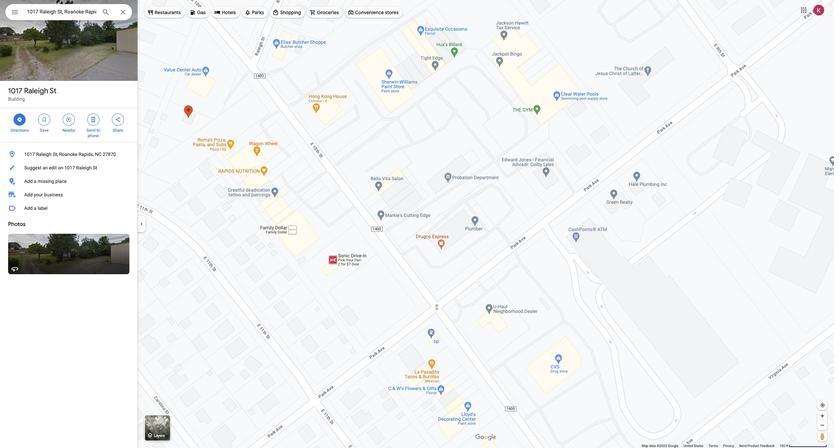 Task type: vqa. For each thing, say whether or not it's contained in the screenshot.


Task type: locate. For each thing, give the bounding box(es) containing it.
100
[[780, 444, 786, 448]]

share
[[113, 128, 123, 133]]

1 add from the top
[[24, 179, 33, 184]]

google account: kenny nguyen  
(kenny.nguyen@adept.ai) image
[[814, 5, 825, 15]]

1017 for st
[[8, 86, 22, 96]]

raleigh inside button
[[36, 152, 52, 157]]

add left your at left top
[[24, 192, 33, 198]]

0 vertical spatial raleigh
[[24, 86, 48, 96]]

st inside 1017 raleigh st building
[[50, 86, 56, 96]]

send inside "button"
[[739, 444, 747, 448]]

27870
[[103, 152, 116, 157]]

a left label
[[34, 206, 36, 211]]

1 horizontal spatial 1017
[[24, 152, 35, 157]]


[[90, 116, 96, 123]]

feedback
[[760, 444, 775, 448]]

2 vertical spatial 1017
[[64, 165, 75, 171]]

1017 raleigh st building
[[8, 86, 56, 102]]

raleigh
[[24, 86, 48, 96], [36, 152, 52, 157], [76, 165, 92, 171]]

convenience
[[355, 9, 384, 16]]

©2023
[[657, 444, 667, 448]]

0 vertical spatial st
[[50, 86, 56, 96]]

2 vertical spatial add
[[24, 206, 33, 211]]

1 horizontal spatial st
[[93, 165, 97, 171]]

1 vertical spatial add
[[24, 192, 33, 198]]

1017 inside 1017 raleigh st building
[[8, 86, 22, 96]]

1 vertical spatial 1017
[[24, 152, 35, 157]]

united states button
[[684, 444, 704, 448]]

1 a from the top
[[34, 179, 36, 184]]

0 vertical spatial 1017
[[8, 86, 22, 96]]

1 vertical spatial st
[[93, 165, 97, 171]]

 search field
[[5, 4, 132, 22]]

raleigh left the st,
[[36, 152, 52, 157]]

nc
[[95, 152, 102, 157]]

1017 up suggest
[[24, 152, 35, 157]]

a left the missing at the left of the page
[[34, 179, 36, 184]]

1017 raleigh st, roanoke rapids, nc 27870 button
[[0, 148, 138, 161]]

place
[[55, 179, 67, 184]]

100 ft
[[780, 444, 789, 448]]

2 horizontal spatial 1017
[[64, 165, 75, 171]]

send up phone
[[87, 128, 96, 133]]

footer containing map data ©2023 google
[[642, 444, 780, 448]]

collapse side panel image
[[138, 221, 145, 228]]

raleigh down rapids,
[[76, 165, 92, 171]]

1017 right on
[[64, 165, 75, 171]]

2 vertical spatial raleigh
[[76, 165, 92, 171]]

1 vertical spatial a
[[34, 206, 36, 211]]

0 horizontal spatial send
[[87, 128, 96, 133]]

None field
[[27, 8, 96, 16]]

1017 for st,
[[24, 152, 35, 157]]

2 a from the top
[[34, 206, 36, 211]]

add a missing place button
[[0, 175, 138, 188]]

send
[[87, 128, 96, 133], [739, 444, 747, 448]]

add down suggest
[[24, 179, 33, 184]]

st
[[50, 86, 56, 96], [93, 165, 97, 171]]

0 horizontal spatial 1017
[[8, 86, 22, 96]]

layers
[[154, 434, 165, 438]]

your
[[34, 192, 43, 198]]

raleigh inside 1017 raleigh st building
[[24, 86, 48, 96]]

phone
[[88, 134, 99, 138]]


[[41, 116, 47, 123]]


[[66, 116, 72, 123]]

2 add from the top
[[24, 192, 33, 198]]

0 vertical spatial add
[[24, 179, 33, 184]]

send for send product feedback
[[739, 444, 747, 448]]

terms button
[[709, 444, 718, 448]]

add
[[24, 179, 33, 184], [24, 192, 33, 198], [24, 206, 33, 211]]

convenience stores button
[[345, 4, 403, 21]]

ft
[[787, 444, 789, 448]]

actions for 1017 raleigh st region
[[0, 108, 138, 142]]

0 vertical spatial send
[[87, 128, 96, 133]]

missing
[[38, 179, 54, 184]]

st inside button
[[93, 165, 97, 171]]

google
[[668, 444, 679, 448]]


[[11, 7, 19, 17]]

add for add your business
[[24, 192, 33, 198]]

raleigh for st
[[24, 86, 48, 96]]

1017 inside button
[[24, 152, 35, 157]]

0 vertical spatial a
[[34, 179, 36, 184]]

1 horizontal spatial send
[[739, 444, 747, 448]]

a
[[34, 179, 36, 184], [34, 206, 36, 211]]

1 vertical spatial raleigh
[[36, 152, 52, 157]]

convenience stores
[[355, 9, 399, 16]]

show street view coverage image
[[818, 432, 828, 442]]

roanoke
[[59, 152, 77, 157]]

shopping
[[280, 9, 301, 16]]

3 add from the top
[[24, 206, 33, 211]]

add left label
[[24, 206, 33, 211]]

footer
[[642, 444, 780, 448]]

hotels button
[[212, 4, 240, 21]]

map
[[642, 444, 649, 448]]

1017 inside button
[[64, 165, 75, 171]]

rapids,
[[79, 152, 94, 157]]

zoom out image
[[820, 423, 825, 428]]

add a label
[[24, 206, 48, 211]]

send inside send to phone
[[87, 128, 96, 133]]

send left product
[[739, 444, 747, 448]]

raleigh for st,
[[36, 152, 52, 157]]

none field inside 1017 raleigh st, roanoke rapids, nc 27870 field
[[27, 8, 96, 16]]

1 vertical spatial send
[[739, 444, 747, 448]]

1017
[[8, 86, 22, 96], [24, 152, 35, 157], [64, 165, 75, 171]]

stores
[[385, 9, 399, 16]]

1017 up the building
[[8, 86, 22, 96]]

shopping button
[[270, 4, 305, 21]]

business
[[44, 192, 63, 198]]

raleigh up the building
[[24, 86, 48, 96]]

states
[[694, 444, 704, 448]]

suggest an edit on 1017 raleigh st button
[[0, 161, 138, 175]]

0 horizontal spatial st
[[50, 86, 56, 96]]



Task type: describe. For each thing, give the bounding box(es) containing it.
send product feedback button
[[739, 444, 775, 448]]

show your location image
[[820, 403, 826, 409]]

add your business link
[[0, 188, 138, 202]]

send to phone
[[87, 128, 100, 138]]

label
[[38, 206, 48, 211]]

save
[[40, 128, 49, 133]]

add for add a label
[[24, 206, 33, 211]]

a for label
[[34, 206, 36, 211]]

 button
[[5, 4, 24, 22]]

to
[[97, 128, 100, 133]]

hotels
[[222, 9, 236, 16]]

restaurants button
[[145, 4, 185, 21]]

united states
[[684, 444, 704, 448]]

nearby
[[62, 128, 75, 133]]

add for add a missing place
[[24, 179, 33, 184]]

directions
[[11, 128, 29, 133]]

add your business
[[24, 192, 63, 198]]

photos
[[8, 221, 26, 228]]

a for missing
[[34, 179, 36, 184]]

send product feedback
[[739, 444, 775, 448]]

footer inside google maps element
[[642, 444, 780, 448]]

suggest an edit on 1017 raleigh st
[[24, 165, 97, 171]]

1017 raleigh st, roanoke rapids, nc 27870
[[24, 152, 116, 157]]


[[115, 116, 121, 123]]

google maps element
[[0, 0, 835, 448]]

send for send to phone
[[87, 128, 96, 133]]

map data ©2023 google
[[642, 444, 679, 448]]

product
[[748, 444, 760, 448]]

restaurants
[[155, 9, 181, 16]]

add a missing place
[[24, 179, 67, 184]]

an
[[43, 165, 48, 171]]

groceries
[[317, 9, 339, 16]]


[[17, 116, 23, 123]]

raleigh inside button
[[76, 165, 92, 171]]

100 ft button
[[780, 444, 827, 448]]

parks
[[252, 9, 264, 16]]

privacy button
[[724, 444, 734, 448]]

groceries button
[[307, 4, 343, 21]]

data
[[650, 444, 656, 448]]

building
[[8, 96, 25, 102]]

privacy
[[724, 444, 734, 448]]

1017 raleigh st main content
[[0, 0, 138, 448]]

edit
[[49, 165, 57, 171]]

united
[[684, 444, 694, 448]]

gas button
[[187, 4, 210, 21]]

parks button
[[242, 4, 268, 21]]

1017 Raleigh St, Roanoke Rapids, NC 27870 field
[[5, 4, 132, 20]]

on
[[58, 165, 63, 171]]

add a label button
[[0, 202, 138, 215]]

gas
[[197, 9, 206, 16]]

zoom in image
[[820, 414, 825, 419]]

terms
[[709, 444, 718, 448]]

suggest
[[24, 165, 41, 171]]

st,
[[53, 152, 58, 157]]



